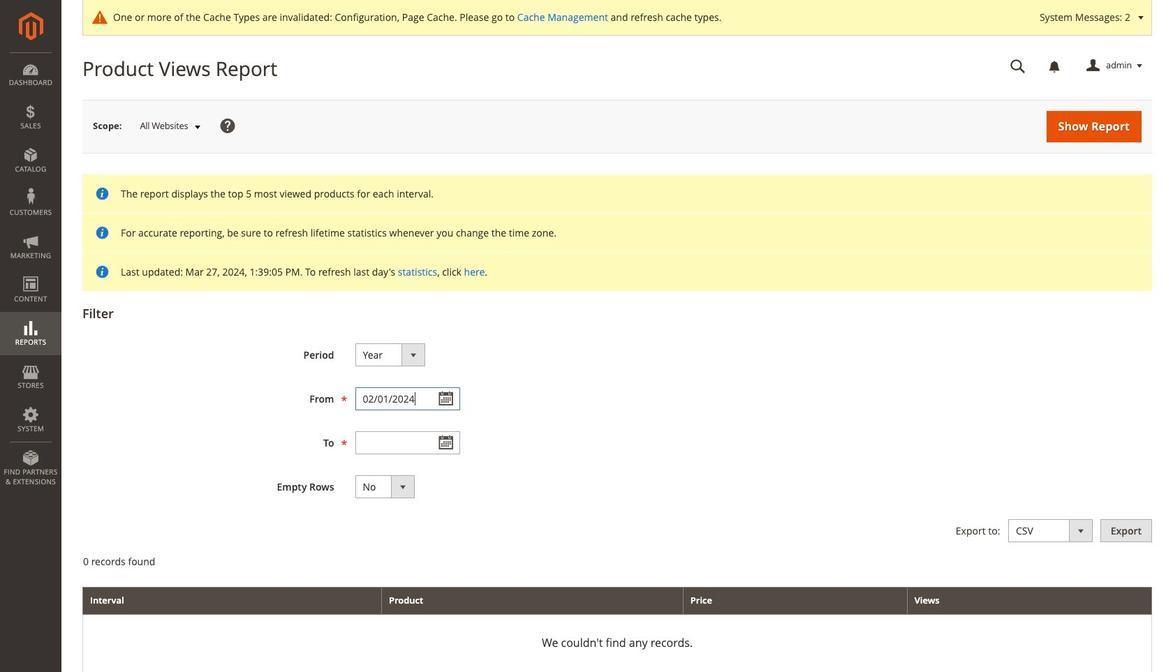 Task type: locate. For each thing, give the bounding box(es) containing it.
None text field
[[355, 432, 460, 455]]

magento admin panel image
[[19, 12, 43, 41]]

None text field
[[1001, 54, 1036, 78], [355, 388, 460, 411], [1001, 54, 1036, 78], [355, 388, 460, 411]]

menu bar
[[0, 52, 61, 494]]



Task type: vqa. For each thing, say whether or not it's contained in the screenshot.
text box
yes



